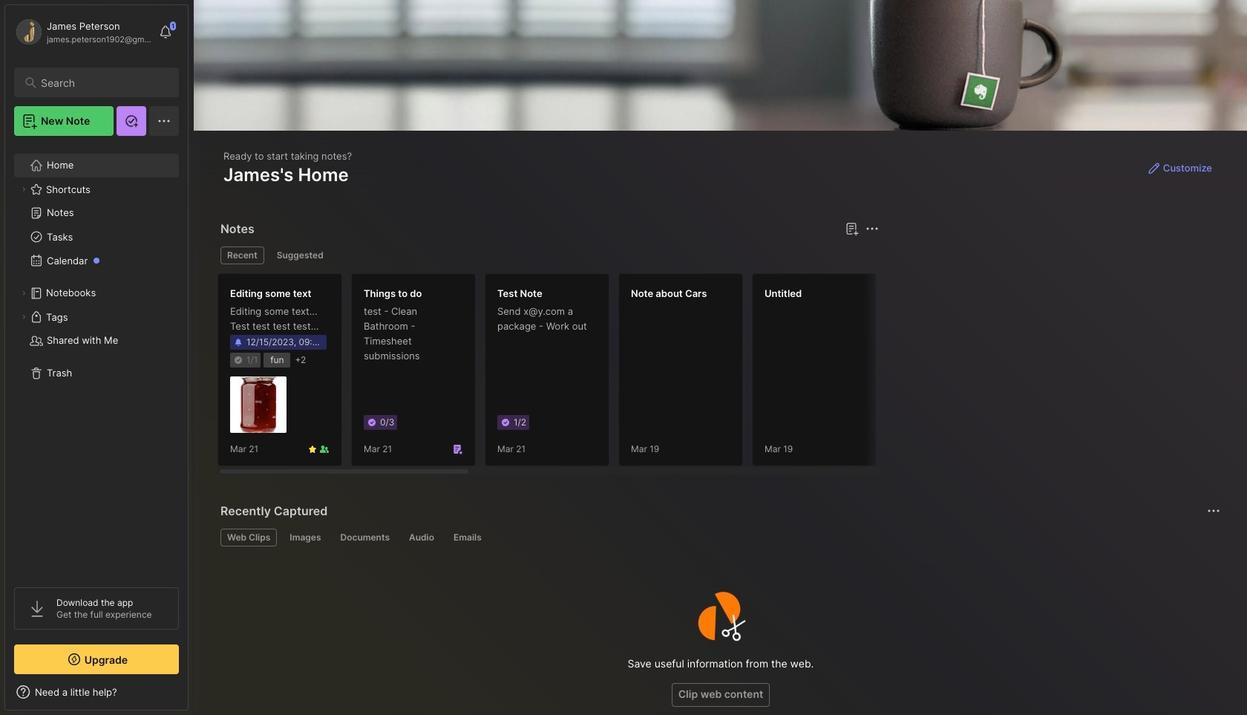 Task type: vqa. For each thing, say whether or not it's contained in the screenshot.
Start writing… text field
no



Task type: locate. For each thing, give the bounding box(es) containing it.
tab list
[[221, 247, 877, 264], [221, 529, 1219, 547]]

thumbnail image
[[230, 377, 287, 433]]

none search field inside main element
[[41, 74, 166, 91]]

expand notebooks image
[[19, 289, 28, 298]]

More actions field
[[862, 218, 883, 239], [1204, 501, 1225, 521]]

row group
[[218, 273, 1248, 475]]

expand tags image
[[19, 313, 28, 322]]

None search field
[[41, 74, 166, 91]]

0 vertical spatial tab list
[[221, 247, 877, 264]]

WHAT'S NEW field
[[5, 680, 188, 704]]

1 vertical spatial tab list
[[221, 529, 1219, 547]]

tab
[[221, 247, 264, 264], [270, 247, 330, 264], [221, 529, 277, 547], [283, 529, 328, 547], [334, 529, 397, 547], [403, 529, 441, 547], [447, 529, 489, 547]]

0 vertical spatial more actions field
[[862, 218, 883, 239]]

1 horizontal spatial more actions field
[[1204, 501, 1225, 521]]

tree
[[5, 145, 188, 574]]



Task type: describe. For each thing, give the bounding box(es) containing it.
0 horizontal spatial more actions field
[[862, 218, 883, 239]]

more actions image
[[1206, 502, 1223, 520]]

click to collapse image
[[188, 688, 199, 706]]

Account field
[[14, 17, 152, 47]]

main element
[[0, 0, 193, 715]]

more actions image
[[864, 220, 882, 238]]

tree inside main element
[[5, 145, 188, 574]]

1 tab list from the top
[[221, 247, 877, 264]]

Search text field
[[41, 76, 166, 90]]

2 tab list from the top
[[221, 529, 1219, 547]]

1 vertical spatial more actions field
[[1204, 501, 1225, 521]]



